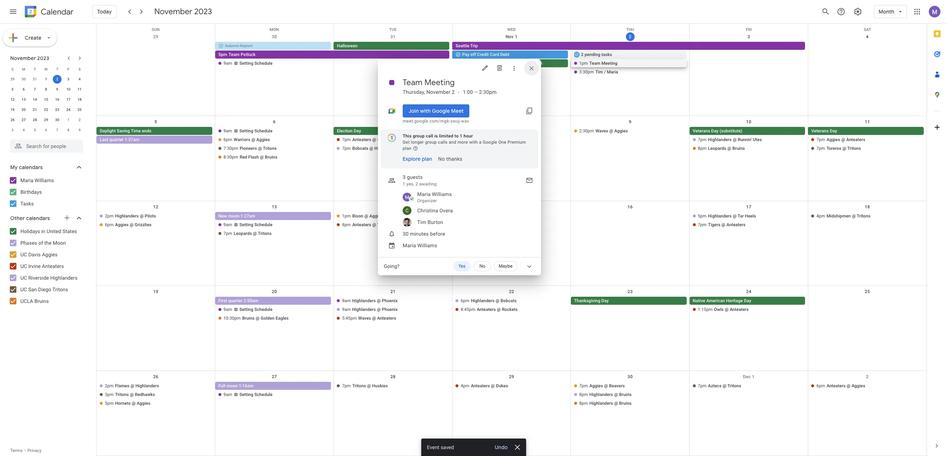 Task type: describe. For each thing, give the bounding box(es) containing it.
8:45pm
[[461, 308, 475, 313]]

states
[[63, 229, 77, 235]]

maria right '/'
[[607, 70, 618, 75]]

5pm for 5pm highlanders @ tar heels
[[698, 214, 707, 219]]

27 for dec 1
[[272, 375, 277, 380]]

26 for dec 1
[[153, 375, 158, 380]]

one
[[498, 140, 507, 145]]

1 vertical spatial maria williams
[[403, 243, 437, 249]]

team meeting heading
[[403, 78, 455, 88]]

0 horizontal spatial bobcats
[[352, 146, 368, 151]]

9:30am coffee time with tim
[[461, 128, 519, 134]]

tim inside tree item
[[417, 220, 426, 225]]

native
[[693, 299, 705, 304]]

tritons for uc san diego tritons
[[52, 287, 68, 293]]

0 vertical spatial group
[[413, 134, 425, 139]]

join
[[409, 108, 419, 114]]

american inside native american heritage day button
[[707, 299, 725, 304]]

3 inside row
[[11, 128, 14, 132]]

1 vertical spatial –
[[24, 449, 26, 454]]

30 minutes before
[[403, 231, 445, 237]]

26 for 1
[[10, 118, 15, 122]]

20 element
[[19, 106, 28, 114]]

31 for nov 1
[[390, 34, 396, 39]]

1 setting from the top
[[239, 61, 253, 66]]

1 phoenix from the top
[[382, 299, 398, 304]]

6pm anteaters @ aggies
[[817, 384, 865, 389]]

san
[[28, 287, 37, 293]]

veterans day button
[[808, 127, 924, 135]]

7:30pm pioneers @ tritons
[[224, 146, 277, 151]]

6pm aggies @ grizzlies
[[105, 222, 152, 227]]

longer
[[411, 140, 424, 145]]

trojans
[[377, 222, 392, 227]]

0 horizontal spatial with
[[420, 108, 431, 114]]

2 vertical spatial williams
[[417, 243, 437, 249]]

show additional actions image
[[526, 263, 533, 271]]

christina overa tree item
[[393, 205, 541, 217]]

my calendars button
[[1, 162, 90, 173]]

7pm for 7pm aggies @ anteaters
[[817, 137, 825, 142]]

call
[[426, 134, 433, 139]]

month inside popup button
[[879, 8, 894, 15]]

1 horizontal spatial 20
[[272, 290, 277, 295]]

3 down fri
[[748, 34, 750, 39]]

0 horizontal spatial heritage
[[512, 61, 529, 66]]

2 inside 'team meeting thursday, november 2 ⋅ 1:00 – 2:30pm'
[[452, 89, 455, 95]]

6pm warriors @ aggies
[[224, 137, 270, 142]]

5pm team potluck
[[218, 52, 256, 57]]

december 9 element
[[75, 126, 84, 135]]

tritons for 7pm toreros @ tritons
[[848, 146, 861, 151]]

30 element
[[53, 116, 62, 125]]

8:30pm
[[224, 155, 238, 160]]

22 inside grid
[[509, 290, 514, 295]]

23 inside row group
[[55, 108, 59, 112]]

election day button
[[334, 127, 449, 135]]

of inside the other calendars "list"
[[38, 240, 43, 246]]

24 inside november 2023 grid
[[66, 108, 70, 112]]

6pm for 6pm aggies @ grizzlies
[[105, 222, 114, 227]]

1 vertical spatial 19
[[153, 290, 158, 295]]

google inside get longer group calls and more with a google one premium plan
[[483, 140, 497, 145]]

explore plan button
[[400, 153, 435, 166]]

2 8pm highlanders @ bruins from the top
[[579, 401, 632, 407]]

7pm for 7pm anteaters @ spartans
[[342, 137, 351, 142]]

1pm for 1pm bison @ aggies
[[342, 214, 351, 219]]

seattle
[[456, 43, 469, 48]]

before
[[430, 231, 445, 237]]

owls
[[714, 308, 724, 313]]

december 7 element
[[53, 126, 62, 135]]

tritons for 4pm midshipmen @ tritons
[[857, 214, 871, 219]]

7pm for 7pm toreros @ tritons
[[817, 146, 825, 151]]

dec 1
[[743, 375, 755, 380]]

debt
[[500, 52, 509, 57]]

6pm highlanders @ bobcats
[[461, 299, 517, 304]]

going?
[[384, 264, 400, 270]]

cell containing veterans day
[[808, 127, 927, 162]]

0 horizontal spatial 2023
[[37, 55, 49, 62]]

october 31 element
[[31, 75, 39, 84]]

credit
[[477, 52, 489, 57]]

tritons down the flames
[[115, 393, 129, 398]]

14 element
[[31, 95, 39, 104]]

moon for new
[[228, 214, 239, 219]]

cell containing native american heritage day
[[690, 297, 808, 324]]

first for first day of american indian heritage month
[[456, 61, 464, 66]]

4pm for 4pm anteaters @ dukes
[[461, 384, 470, 389]]

team for team meeting
[[590, 61, 601, 66]]

7pm for 7pm aggies @ beavers
[[579, 384, 588, 389]]

hour
[[464, 134, 473, 139]]

mon
[[270, 27, 279, 32]]

0 vertical spatial 2023
[[194, 7, 212, 17]]

toreros
[[827, 146, 842, 151]]

0 horizontal spatial november
[[10, 55, 36, 62]]

november 2023 grid
[[7, 64, 85, 135]]

row containing 3
[[7, 125, 85, 135]]

maria down minutes in the left bottom of the page
[[403, 243, 416, 249]]

meet
[[451, 108, 464, 114]]

get
[[403, 140, 410, 145]]

utes
[[753, 137, 762, 142]]

trip
[[470, 43, 478, 48]]

5 for november 2023
[[11, 87, 14, 91]]

7pm aggies @ beavers
[[579, 384, 625, 389]]

huskies
[[372, 384, 388, 389]]

2pm for 2pm flames @ highlanders
[[105, 384, 114, 389]]

calendars for my calendars
[[19, 164, 43, 171]]

5pm for 5pm team potluck
[[218, 52, 227, 57]]

the
[[44, 240, 52, 246]]

overa
[[440, 208, 453, 214]]

to
[[455, 134, 459, 139]]

waves for waves @ aggies
[[596, 128, 608, 134]]

coffee
[[477, 128, 490, 134]]

join with google meet
[[409, 108, 464, 114]]

last quarter 1:37am button
[[97, 136, 212, 144]]

uc for uc davis aggies
[[20, 252, 27, 258]]

cell containing 1pm
[[334, 212, 452, 238]]

0 horizontal spatial 8
[[45, 87, 47, 91]]

golden
[[261, 316, 275, 321]]

31 for 1
[[33, 77, 37, 81]]

row containing sun
[[97, 24, 927, 32]]

row group containing 29
[[7, 74, 85, 135]]

schedule for 13
[[254, 222, 273, 227]]

12 inside "element"
[[10, 98, 15, 102]]

1 horizontal spatial bobcats
[[501, 299, 517, 304]]

1 vertical spatial 16
[[628, 205, 633, 210]]

december 3 element
[[8, 126, 17, 135]]

beavers
[[609, 384, 625, 389]]

bruins inside the other calendars "list"
[[34, 299, 49, 304]]

full
[[218, 384, 225, 389]]

team inside 'team meeting thursday, november 2 ⋅ 1:00 – 2:30pm'
[[403, 78, 423, 88]]

united
[[47, 229, 61, 235]]

first quarter 2:50am
[[218, 299, 258, 304]]

submit
[[225, 43, 239, 48]]

first quarter 2:50am button
[[215, 297, 331, 305]]

cell containing submit report
[[215, 42, 452, 77]]

7pm for 7pm bobcats @ highlanders
[[342, 146, 351, 151]]

quarter inside button
[[228, 299, 243, 304]]

eagles
[[276, 316, 289, 321]]

explore
[[403, 156, 421, 162]]

first day of american indian heritage month
[[456, 61, 542, 66]]

m
[[22, 67, 25, 71]]

irvine
[[28, 264, 41, 270]]

17 inside grid
[[746, 205, 752, 210]]

uc for uc irvine anteaters
[[20, 264, 27, 270]]

thu
[[626, 27, 634, 32]]

21 inside grid
[[390, 290, 396, 295]]

13 inside grid
[[272, 205, 277, 210]]

25 inside november 2023 grid
[[78, 108, 82, 112]]

pay off credit card debt button
[[452, 51, 568, 59]]

day for thanksgiving day
[[602, 299, 609, 304]]

explore plan
[[403, 156, 432, 162]]

3:30pm tim / maria
[[579, 70, 618, 75]]

1 down 24 element
[[67, 118, 69, 122]]

get longer group calls and more with a google one premium plan
[[403, 140, 526, 151]]

– inside 'team meeting thursday, november 2 ⋅ 1:00 – 2:30pm'
[[474, 89, 478, 95]]

2 inside 3 guests 1 yes, 2 awaiting
[[416, 182, 418, 187]]

spartans
[[377, 137, 395, 142]]

1 vertical spatial heritage
[[726, 299, 743, 304]]

3pm tritons @ redhawks
[[105, 393, 155, 398]]

17 inside row group
[[66, 98, 70, 102]]

veterans day (substitute)
[[693, 128, 743, 134]]

2 setting from the top
[[239, 128, 253, 134]]

10 element
[[64, 85, 73, 94]]

other calendars
[[10, 215, 50, 222]]

1:15pm owls @ anteaters
[[698, 308, 749, 313]]

highlanders inside the other calendars "list"
[[50, 275, 78, 281]]

15 element
[[42, 95, 50, 104]]

13 inside november 2023 grid
[[22, 98, 26, 102]]

13 element
[[19, 95, 28, 104]]

time for coffee
[[491, 128, 501, 134]]

1 horizontal spatial 12
[[153, 205, 158, 210]]

12 element
[[8, 95, 17, 104]]

tritons for 7pm aztecs @ tritons
[[728, 384, 741, 389]]

1 8pm highlanders @ bruins from the top
[[579, 393, 632, 398]]

terms – privacy
[[10, 449, 42, 454]]

2 cell
[[52, 74, 63, 84]]

uc irvine anteaters
[[20, 264, 64, 270]]

2 inside cell
[[56, 77, 58, 81]]

maria inside my calendars list
[[20, 178, 33, 184]]

first for first quarter 2:50am
[[218, 299, 227, 304]]

27 element
[[19, 116, 28, 125]]

leopards for leopards @ bruins
[[708, 146, 726, 151]]

1 right dec
[[752, 375, 755, 380]]

5pm for 5pm hornets @ aggies
[[105, 401, 114, 407]]

30 for "october 30" element
[[22, 77, 26, 81]]

2 inside button
[[581, 52, 584, 57]]

4 for 1
[[79, 77, 81, 81]]

1 horizontal spatial november 2023
[[154, 7, 212, 17]]

24 element
[[64, 106, 73, 114]]

3 down f on the top left
[[67, 77, 69, 81]]

midshipmen
[[827, 214, 851, 219]]

thanksgiving day button
[[571, 297, 687, 305]]

3 inside 3 guests 1 yes, 2 awaiting
[[403, 174, 406, 180]]

native american heritage day
[[693, 299, 751, 304]]

waves for waves @ anteaters
[[358, 316, 371, 321]]

1 horizontal spatial november
[[154, 7, 192, 17]]

16 inside november 2023 grid
[[55, 98, 59, 102]]

6 for november 2023
[[23, 87, 25, 91]]

day up 1:15pm owls @ anteaters
[[744, 299, 751, 304]]

setting schedule for 27
[[239, 393, 273, 398]]

18 inside november 2023 grid
[[78, 98, 82, 102]]

event
[[427, 445, 439, 451]]

aggies inside the other calendars "list"
[[42, 252, 58, 258]]

day for election day
[[354, 128, 361, 134]]

calendar heading
[[39, 7, 74, 17]]

2 horizontal spatial tim
[[596, 70, 603, 75]]

uc for uc riverside highlanders
[[20, 275, 27, 281]]

maria williams inside my calendars list
[[20, 178, 54, 184]]

0 horizontal spatial november 2023
[[10, 55, 49, 62]]

wav
[[461, 119, 469, 124]]

22 inside "element"
[[44, 108, 48, 112]]

2:30pm inside 'team meeting thursday, november 2 ⋅ 1:00 – 2:30pm'
[[479, 89, 497, 95]]

8:30pm red flash @ bruins
[[224, 155, 278, 160]]

is
[[434, 134, 438, 139]]

and
[[449, 140, 456, 145]]

diego
[[38, 287, 51, 293]]

no thanks
[[438, 156, 462, 162]]

7 inside row
[[56, 128, 58, 132]]

1 horizontal spatial 6
[[45, 128, 47, 132]]

ucla
[[20, 299, 33, 304]]

tim burton tree item
[[393, 217, 541, 228]]

3 guests 1 yes, 2 awaiting
[[403, 174, 437, 187]]

18 element
[[75, 95, 84, 104]]

1 right to
[[460, 134, 463, 139]]

nov 1
[[506, 34, 518, 39]]

other calendars list
[[1, 226, 90, 307]]

6pm for 6pm highlanders @ bobcats
[[461, 299, 470, 304]]

daylight saving time ends last quarter 1:37am
[[100, 128, 151, 142]]

no for no
[[480, 264, 485, 270]]

december 5 element
[[31, 126, 39, 135]]

plan inside button
[[422, 156, 432, 162]]

my calendars list
[[1, 175, 90, 210]]

setting for 13
[[239, 222, 253, 227]]

thanksgiving
[[574, 299, 600, 304]]

23 inside grid
[[628, 290, 633, 295]]

11 for november 2023
[[78, 87, 82, 91]]

christina
[[417, 208, 438, 214]]

group inside get longer group calls and more with a google one premium plan
[[425, 140, 437, 145]]

meeting inside cell
[[602, 61, 618, 66]]

2:50am
[[244, 299, 258, 304]]

schedule for 20
[[254, 308, 273, 313]]

terms
[[10, 449, 22, 454]]

red
[[240, 155, 247, 160]]

uc for uc san diego tritons
[[20, 287, 27, 293]]

16 element
[[53, 95, 62, 104]]



Task type: locate. For each thing, give the bounding box(es) containing it.
8pm
[[698, 146, 707, 151], [342, 222, 351, 227], [579, 393, 588, 398], [579, 401, 588, 407]]

0 vertical spatial 10
[[66, 87, 70, 91]]

0 horizontal spatial of
[[38, 240, 43, 246]]

cell containing daylight saving time ends
[[97, 127, 215, 162]]

1 horizontal spatial month
[[879, 8, 894, 15]]

1 horizontal spatial 24
[[746, 290, 752, 295]]

time for saving
[[131, 128, 141, 134]]

2, today element
[[53, 75, 62, 84]]

0 vertical spatial 18
[[78, 98, 82, 102]]

1 vertical spatial williams
[[432, 192, 452, 197]]

0 horizontal spatial no
[[438, 156, 445, 162]]

with inside grid
[[502, 128, 510, 134]]

veterans up toreros on the right top
[[812, 128, 829, 134]]

heritage up 1:15pm owls @ anteaters
[[726, 299, 743, 304]]

tritons for 7pm leopards @ tritons
[[258, 231, 272, 236]]

veterans for 7pm highlanders @ runnin' utes
[[693, 128, 710, 134]]

6pm
[[224, 137, 232, 142], [105, 222, 114, 227], [461, 299, 470, 304], [817, 384, 825, 389]]

0 vertical spatial 31
[[390, 34, 396, 39]]

1 vertical spatial 31
[[33, 77, 37, 81]]

7pm bobcats @ highlanders
[[342, 146, 398, 151]]

2 schedule from the top
[[254, 128, 273, 134]]

anteaters inside the other calendars "list"
[[42, 264, 64, 270]]

2 vertical spatial with
[[469, 140, 478, 145]]

0 vertical spatial 16
[[55, 98, 59, 102]]

moon
[[228, 214, 239, 219], [227, 384, 238, 389]]

calendars inside dropdown button
[[19, 164, 43, 171]]

uc davis aggies
[[20, 252, 58, 258]]

1pm
[[579, 61, 588, 66], [342, 214, 351, 219]]

23 element
[[53, 106, 62, 114]]

1 horizontal spatial google
[[483, 140, 497, 145]]

leopards down 1:27am
[[234, 231, 252, 236]]

uc left riverside
[[20, 275, 27, 281]]

27 down 20 element
[[22, 118, 26, 122]]

4 down the 27 element
[[23, 128, 25, 132]]

time inside daylight saving time ends last quarter 1:37am
[[131, 128, 141, 134]]

1pm left bison
[[342, 214, 351, 219]]

1 s from the left
[[11, 67, 14, 71]]

1 vertical spatial november 2023
[[10, 55, 49, 62]]

19 element
[[8, 106, 17, 114]]

1 vertical spatial quarter
[[228, 299, 243, 304]]

4 setting schedule from the top
[[239, 308, 273, 313]]

2pm flames @ highlanders
[[105, 384, 159, 389]]

20 inside grid
[[22, 108, 26, 112]]

day for veterans day
[[830, 128, 837, 134]]

0 vertical spatial american
[[479, 61, 498, 66]]

9 inside grid
[[629, 119, 632, 124]]

28 for dec 1
[[390, 375, 396, 380]]

1 horizontal spatial tim
[[511, 128, 519, 134]]

0 vertical spatial 28
[[33, 118, 37, 122]]

first down pay
[[456, 61, 464, 66]]

november inside 'team meeting thursday, november 2 ⋅ 1:00 – 2:30pm'
[[427, 89, 451, 95]]

tim up 30 minutes before
[[417, 220, 426, 225]]

no right the yes
[[480, 264, 485, 270]]

october 29 element
[[8, 75, 17, 84]]

november 2023 up sun in the left of the page
[[154, 7, 212, 17]]

cell containing first quarter 2:50am
[[215, 297, 334, 324]]

schedule down new moon 1:27am "button"
[[254, 222, 273, 227]]

of inside button
[[474, 61, 478, 66]]

plan right explore
[[422, 156, 432, 162]]

2
[[629, 34, 632, 39], [581, 52, 584, 57], [56, 77, 58, 81], [452, 89, 455, 95], [79, 118, 81, 122], [416, 182, 418, 187], [866, 375, 869, 380]]

29 element
[[42, 116, 50, 125]]

december 6 element
[[42, 126, 50, 135]]

setting schedule
[[239, 61, 273, 66], [239, 128, 273, 134], [239, 222, 273, 227], [239, 308, 273, 313], [239, 393, 273, 398]]

calls
[[438, 140, 448, 145]]

event saved
[[427, 445, 454, 451]]

0 vertical spatial google
[[432, 108, 450, 114]]

17 down 10 element
[[66, 98, 70, 102]]

highlanders
[[708, 137, 732, 142], [374, 146, 398, 151], [115, 214, 139, 219], [708, 214, 732, 219], [50, 275, 78, 281], [352, 299, 376, 304], [471, 299, 495, 304], [352, 308, 376, 313], [135, 384, 159, 389], [590, 393, 613, 398], [590, 401, 613, 407]]

calendars inside dropdown button
[[26, 215, 50, 222]]

davis
[[28, 252, 41, 258]]

guests
[[407, 174, 423, 180]]

december 8 element
[[64, 126, 73, 135]]

full moon 1:16am
[[218, 384, 254, 389]]

2 9am highlanders @ phoenix from the top
[[342, 308, 398, 313]]

2 s from the left
[[79, 67, 81, 71]]

1 vertical spatial 28
[[390, 375, 396, 380]]

0 horizontal spatial 4pm
[[461, 384, 470, 389]]

main drawer image
[[9, 7, 17, 16]]

1pm for 1pm team meeting
[[579, 61, 588, 66]]

with up meet.google.com/mgk-
[[420, 108, 431, 114]]

1 horizontal spatial 8
[[67, 128, 69, 132]]

2 time from the left
[[491, 128, 501, 134]]

of down off
[[474, 61, 478, 66]]

0 vertical spatial heritage
[[512, 61, 529, 66]]

schedule up golden
[[254, 308, 273, 313]]

4 inside row
[[23, 128, 25, 132]]

native american heritage day button
[[690, 297, 805, 305]]

0 horizontal spatial leopards
[[234, 231, 252, 236]]

october 30 element
[[19, 75, 28, 84]]

4 up 11 element on the top left of the page
[[79, 77, 81, 81]]

23 down 16 element in the left top of the page
[[55, 108, 59, 112]]

tritons right midshipmen
[[857, 214, 871, 219]]

setting schedule up 6pm warriors @ aggies
[[239, 128, 273, 134]]

anteaters
[[352, 137, 371, 142], [846, 137, 865, 142], [352, 222, 371, 227], [727, 222, 746, 227], [42, 264, 64, 270], [477, 308, 496, 313], [730, 308, 749, 313], [377, 316, 396, 321], [471, 384, 490, 389], [827, 384, 846, 389]]

0 horizontal spatial tim
[[417, 220, 426, 225]]

submit report
[[225, 43, 253, 48]]

f
[[67, 67, 69, 71]]

2:30pm inside grid
[[579, 128, 594, 134]]

0 vertical spatial leopards
[[708, 146, 726, 151]]

tim
[[596, 70, 603, 75], [511, 128, 519, 134], [417, 220, 426, 225]]

0 horizontal spatial first
[[218, 299, 227, 304]]

9
[[56, 87, 58, 91], [629, 119, 632, 124], [79, 128, 81, 132]]

team
[[229, 52, 240, 57], [590, 61, 601, 66], [403, 78, 423, 88]]

2 vertical spatial 9
[[79, 128, 81, 132]]

26 element
[[8, 116, 17, 125]]

row containing s
[[7, 64, 85, 74]]

6pm inside cell
[[461, 299, 470, 304]]

1 horizontal spatial with
[[469, 140, 478, 145]]

cell containing veterans day (substitute)
[[690, 127, 808, 162]]

1 horizontal spatial 9
[[79, 128, 81, 132]]

5 for sun
[[155, 119, 157, 124]]

1 vertical spatial 9
[[629, 119, 632, 124]]

0 horizontal spatial 1pm
[[342, 214, 351, 219]]

10 up 17 element
[[66, 87, 70, 91]]

1 horizontal spatial 17
[[746, 205, 752, 210]]

setting schedule for 20
[[239, 308, 273, 313]]

28 for 1
[[33, 118, 37, 122]]

30 for 30 minutes before
[[403, 231, 409, 237]]

1 vertical spatial 18
[[865, 205, 870, 210]]

3 setting schedule from the top
[[239, 222, 273, 227]]

pilots
[[145, 214, 156, 219]]

this
[[403, 134, 412, 139]]

cell containing 5pm
[[690, 212, 808, 238]]

tim left '/'
[[596, 70, 603, 75]]

bobcats down 7pm anteaters @ spartans
[[352, 146, 368, 151]]

5 down october 29 element
[[11, 87, 14, 91]]

7pm for 7pm aztecs @ tritons
[[698, 384, 707, 389]]

uc left irvine on the left bottom of page
[[20, 264, 27, 270]]

1 horizontal spatial meeting
[[602, 61, 618, 66]]

delete event image
[[496, 64, 503, 72]]

7pm for 7pm tritons @ huskies
[[342, 384, 351, 389]]

7pm anteaters @ spartans
[[342, 137, 395, 142]]

1 vertical spatial team
[[590, 61, 601, 66]]

31 right "october 30" element
[[33, 77, 37, 81]]

tritons inside the other calendars "list"
[[52, 287, 68, 293]]

setting up 6pm warriors @ aggies
[[239, 128, 253, 134]]

tritons
[[263, 146, 277, 151], [848, 146, 861, 151], [857, 214, 871, 219], [258, 231, 272, 236], [52, 287, 68, 293], [352, 384, 366, 389], [728, 384, 741, 389], [115, 393, 129, 398]]

row group
[[7, 74, 85, 135]]

redhawks
[[135, 393, 155, 398]]

holidays in united states
[[20, 229, 77, 235]]

1 vertical spatial 26
[[153, 375, 158, 380]]

1 right nov
[[515, 34, 518, 39]]

wed
[[507, 27, 516, 32]]

1 schedule from the top
[[254, 61, 273, 66]]

9 for november 2023
[[56, 87, 58, 91]]

1 uc from the top
[[20, 252, 27, 258]]

8pm leopards @ bruins
[[698, 146, 745, 151]]

4 down sat
[[866, 34, 869, 39]]

1:16am
[[239, 384, 254, 389]]

6pm for 6pm anteaters @ aggies
[[817, 384, 825, 389]]

setting for 20
[[239, 308, 253, 313]]

22 element
[[42, 106, 50, 114]]

2 setting schedule from the top
[[239, 128, 273, 134]]

5pm down 'submit'
[[218, 52, 227, 57]]

flash
[[248, 155, 259, 160]]

0 horizontal spatial 5pm
[[105, 401, 114, 407]]

1 inside 3 guests 1 yes, 2 awaiting
[[403, 182, 405, 187]]

17 element
[[64, 95, 73, 104]]

cell containing full moon 1:16am
[[215, 382, 334, 409]]

a
[[479, 140, 482, 145]]

None search field
[[0, 137, 90, 153]]

cell containing election day
[[334, 127, 452, 162]]

@
[[609, 128, 613, 134], [251, 137, 255, 142], [372, 137, 376, 142], [733, 137, 737, 142], [841, 137, 845, 142], [258, 146, 262, 151], [369, 146, 373, 151], [728, 146, 731, 151], [843, 146, 847, 151], [260, 155, 264, 160], [140, 214, 144, 219], [364, 214, 368, 219], [733, 214, 737, 219], [852, 214, 856, 219], [130, 222, 134, 227], [372, 222, 376, 227], [722, 222, 726, 227], [253, 231, 257, 236], [377, 299, 381, 304], [496, 299, 500, 304], [377, 308, 381, 313], [497, 308, 501, 313], [725, 308, 729, 313], [256, 316, 260, 321], [372, 316, 376, 321], [130, 384, 134, 389], [367, 384, 371, 389], [491, 384, 495, 389], [604, 384, 608, 389], [723, 384, 727, 389], [847, 384, 851, 389], [130, 393, 134, 398], [614, 393, 618, 398], [132, 401, 136, 407], [614, 401, 618, 407]]

with
[[420, 108, 431, 114], [502, 128, 510, 134], [469, 140, 478, 145]]

6 for sun
[[273, 119, 276, 124]]

1 vertical spatial 8
[[67, 128, 69, 132]]

0 horizontal spatial 18
[[78, 98, 82, 102]]

0 horizontal spatial 31
[[33, 77, 37, 81]]

calendars up in
[[26, 215, 50, 222]]

full moon 1:16am button
[[215, 382, 331, 390]]

uc riverside highlanders
[[20, 275, 78, 281]]

5 inside row
[[34, 128, 36, 132]]

1 setting schedule from the top
[[239, 61, 273, 66]]

first day of american indian heritage month button
[[452, 59, 568, 67]]

1 vertical spatial no
[[480, 264, 485, 270]]

row
[[97, 24, 927, 32], [97, 31, 927, 116], [7, 64, 85, 74], [7, 74, 85, 84], [7, 84, 85, 95], [7, 95, 85, 105], [7, 105, 85, 115], [7, 115, 85, 125], [97, 116, 927, 201], [7, 125, 85, 135], [97, 201, 927, 286], [97, 286, 927, 372], [97, 372, 927, 457]]

5 up daylight saving time ends button
[[155, 119, 157, 124]]

Search for people text field
[[15, 140, 79, 153]]

2pm for 2pm highlanders @ pilots
[[105, 214, 114, 219]]

add other calendars image
[[63, 215, 71, 222]]

1 horizontal spatial 25
[[865, 290, 870, 295]]

23 up thanksgiving day button in the bottom right of the page
[[628, 290, 633, 295]]

0 vertical spatial waves
[[596, 128, 608, 134]]

day for veterans day (substitute)
[[711, 128, 719, 134]]

tritons left "huskies"
[[352, 384, 366, 389]]

no for no thanks
[[438, 156, 445, 162]]

setting down 2:50am
[[239, 308, 253, 313]]

s
[[11, 67, 14, 71], [79, 67, 81, 71]]

cell containing 2 pending tasks
[[571, 42, 690, 77]]

plan
[[403, 146, 412, 151], [422, 156, 432, 162]]

cell containing 7pm
[[571, 382, 690, 409]]

28 inside november 2023 grid
[[33, 118, 37, 122]]

veterans day
[[812, 128, 837, 134]]

maria williams, attending, organizer tree item
[[393, 190, 541, 205]]

2:30pm
[[479, 89, 497, 95], [579, 128, 594, 134]]

7pm for 7pm highlanders @ runnin' utes
[[698, 137, 707, 142]]

s right f on the top left
[[79, 67, 81, 71]]

0 vertical spatial 21
[[33, 108, 37, 112]]

7pm toreros @ tritons
[[817, 146, 861, 151]]

2pm up "3pm"
[[105, 384, 114, 389]]

26 up redhawks
[[153, 375, 158, 380]]

31 inside november 2023 grid
[[33, 77, 37, 81]]

1:37am
[[125, 137, 139, 142]]

1 9am highlanders @ phoenix from the top
[[342, 299, 398, 304]]

3 setting from the top
[[239, 222, 253, 227]]

21
[[33, 108, 37, 112], [390, 290, 396, 295]]

0 vertical spatial 7
[[34, 87, 36, 91]]

24 down 17 element
[[66, 108, 70, 112]]

team for team potluck
[[229, 52, 240, 57]]

tritons down new moon 1:27am "button"
[[258, 231, 272, 236]]

1 vertical spatial month
[[530, 61, 542, 66]]

0 horizontal spatial plan
[[403, 146, 412, 151]]

moon inside full moon 1:16am 'button'
[[227, 384, 238, 389]]

4 inside grid
[[866, 34, 869, 39]]

my calendars
[[10, 164, 43, 171]]

5 schedule from the top
[[254, 393, 273, 398]]

12
[[10, 98, 15, 102], [153, 205, 158, 210]]

maria williams up birthdays
[[20, 178, 54, 184]]

9 inside row
[[79, 128, 81, 132]]

december 2 element
[[75, 116, 84, 125]]

7:30pm
[[224, 146, 238, 151]]

moon right full
[[227, 384, 238, 389]]

0 horizontal spatial 22
[[44, 108, 48, 112]]

plan inside get longer group calls and more with a google one premium plan
[[403, 146, 412, 151]]

0 vertical spatial 19
[[10, 108, 15, 112]]

moon for full
[[227, 384, 238, 389]]

1:27am
[[241, 214, 255, 219]]

3 schedule from the top
[[254, 222, 273, 227]]

31 down tue on the left top
[[390, 34, 396, 39]]

veterans day (substitute) button
[[690, 127, 805, 135]]

4 schedule from the top
[[254, 308, 273, 313]]

tar
[[738, 214, 744, 219]]

saved
[[441, 445, 454, 451]]

leopards
[[708, 146, 726, 151], [234, 231, 252, 236]]

9 for sun
[[629, 119, 632, 124]]

30 for 30 element
[[55, 118, 59, 122]]

quarter inside daylight saving time ends last quarter 1:37am
[[109, 137, 124, 142]]

with left a
[[469, 140, 478, 145]]

november 2023 up m
[[10, 55, 49, 62]]

waves
[[596, 128, 608, 134], [358, 316, 371, 321]]

moon inside new moon 1:27am "button"
[[228, 214, 239, 219]]

1 vertical spatial 17
[[746, 205, 752, 210]]

cell containing seattle trip
[[452, 42, 808, 77]]

7pm for 7pm tigers @ anteaters
[[698, 222, 707, 227]]

1 horizontal spatial 23
[[628, 290, 633, 295]]

6 down "october 30" element
[[23, 87, 25, 91]]

setting schedule up 10:30pm bruins @ golden eagles
[[239, 308, 273, 313]]

day for first day of american indian heritage month
[[466, 61, 473, 66]]

2023
[[194, 7, 212, 17], [37, 55, 49, 62]]

december 4 element
[[19, 126, 28, 135]]

21 down 14 element
[[33, 108, 37, 112]]

month down 'pay off credit card debt' button
[[530, 61, 542, 66]]

0 horizontal spatial 4
[[23, 128, 25, 132]]

1 horizontal spatial leopards
[[708, 146, 726, 151]]

0 vertical spatial november 2023
[[154, 7, 212, 17]]

10 inside november 2023 grid
[[66, 87, 70, 91]]

0 vertical spatial 24
[[66, 108, 70, 112]]

– right terms
[[24, 449, 26, 454]]

3:30pm
[[579, 70, 594, 75]]

schedule down full moon 1:16am 'button' in the bottom of the page
[[254, 393, 273, 398]]

team up thursday,
[[403, 78, 423, 88]]

tritons for 7:30pm pioneers @ tritons
[[263, 146, 277, 151]]

2 uc from the top
[[20, 264, 27, 270]]

0 vertical spatial 26
[[10, 118, 15, 122]]

my
[[10, 164, 18, 171]]

4pm for 4pm midshipmen @ tritons
[[817, 214, 825, 219]]

2 horizontal spatial 5
[[155, 119, 157, 124]]

meeting inside 'team meeting thursday, november 2 ⋅ 1:00 – 2:30pm'
[[425, 78, 455, 88]]

with inside get longer group calls and more with a google one premium plan
[[469, 140, 478, 145]]

t up october 31 element
[[34, 67, 36, 71]]

27 for 1
[[22, 118, 26, 122]]

maria williams down minutes in the left bottom of the page
[[403, 243, 437, 249]]

team down 'submit'
[[229, 52, 240, 57]]

27
[[22, 118, 26, 122], [272, 375, 277, 380]]

25 element
[[75, 106, 84, 114]]

setting schedule for 13
[[239, 222, 273, 227]]

american inside first day of american indian heritage month button
[[479, 61, 498, 66]]

google
[[432, 108, 450, 114], [483, 140, 497, 145]]

setting schedule down 1:16am
[[239, 393, 273, 398]]

veterans for 7pm aggies @ anteaters
[[812, 128, 829, 134]]

21 element
[[31, 106, 39, 114]]

minutes
[[410, 231, 429, 237]]

0 vertical spatial 9am highlanders @ phoenix
[[342, 299, 398, 304]]

10 for november 2023
[[66, 87, 70, 91]]

27 up full moon 1:16am 'button' in the bottom of the page
[[272, 375, 277, 380]]

6 up 7:30pm pioneers @ tritons at top left
[[273, 119, 276, 124]]

10 for sun
[[746, 119, 752, 124]]

cell
[[97, 42, 215, 77], [215, 42, 452, 77], [452, 42, 808, 77], [571, 42, 690, 77], [690, 42, 808, 77], [808, 42, 927, 77], [97, 127, 215, 162], [215, 127, 334, 162], [334, 127, 452, 162], [690, 127, 808, 162], [808, 127, 927, 162], [97, 212, 215, 238], [215, 212, 334, 238], [334, 212, 452, 238], [571, 212, 690, 238], [690, 212, 808, 238], [97, 297, 215, 324], [215, 297, 334, 324], [334, 297, 452, 324], [452, 297, 571, 324], [690, 297, 808, 324], [808, 297, 927, 324], [97, 382, 215, 409], [215, 382, 334, 409], [571, 382, 690, 409]]

heritage down 'pay off credit card debt' button
[[512, 61, 529, 66]]

uc left san
[[20, 287, 27, 293]]

s up october 29 element
[[11, 67, 14, 71]]

27 inside november 2023 grid
[[22, 118, 26, 122]]

daylight saving time ends button
[[97, 127, 212, 135]]

13 up 20 element
[[22, 98, 26, 102]]

1 vertical spatial waves
[[358, 316, 371, 321]]

/
[[604, 70, 606, 75]]

maria up birthdays
[[20, 178, 33, 184]]

0 horizontal spatial veterans
[[693, 128, 710, 134]]

2 t from the left
[[56, 67, 58, 71]]

month inside button
[[530, 61, 542, 66]]

0 vertical spatial 22
[[44, 108, 48, 112]]

terms link
[[10, 449, 22, 454]]

maria williams organizer
[[417, 192, 452, 204]]

0 horizontal spatial 19
[[10, 108, 15, 112]]

setting up 7pm leopards @ tritons
[[239, 222, 253, 227]]

tab list
[[927, 24, 947, 436]]

0 vertical spatial williams
[[35, 178, 54, 184]]

5 setting schedule from the top
[[239, 393, 273, 398]]

0 vertical spatial quarter
[[109, 137, 124, 142]]

group down call
[[425, 140, 437, 145]]

7pm for 7pm leopards @ tritons
[[224, 231, 232, 236]]

3 down 26 "element"
[[11, 128, 14, 132]]

3 uc from the top
[[20, 275, 27, 281]]

day left (substitute)
[[711, 128, 719, 134]]

of left the
[[38, 240, 43, 246]]

november
[[154, 7, 192, 17], [10, 55, 36, 62], [427, 89, 451, 95]]

8 inside december 8 element
[[67, 128, 69, 132]]

limited
[[439, 134, 453, 139]]

20 up first quarter 2:50am button
[[272, 290, 277, 295]]

1 down w
[[45, 77, 47, 81]]

williams inside maria williams organizer
[[432, 192, 452, 197]]

1 vertical spatial 22
[[509, 290, 514, 295]]

1 time from the left
[[131, 128, 141, 134]]

26 inside "element"
[[10, 118, 15, 122]]

privacy
[[28, 449, 42, 454]]

grid
[[96, 24, 927, 457]]

t up 2 cell
[[56, 67, 58, 71]]

28 element
[[31, 116, 39, 125]]

2 phoenix from the top
[[382, 308, 398, 313]]

2pm up the 6pm aggies @ grizzlies
[[105, 214, 114, 219]]

cell containing 6pm
[[452, 297, 571, 324]]

0 vertical spatial 23
[[55, 108, 59, 112]]

privacy link
[[28, 449, 42, 454]]

undo button
[[492, 444, 511, 452]]

13 up new moon 1:27am "button"
[[272, 205, 277, 210]]

leopards for leopards @ tritons
[[234, 231, 252, 236]]

2 2pm from the top
[[105, 384, 114, 389]]

4 for nov 1
[[866, 34, 869, 39]]

cell containing new moon 1:27am
[[215, 212, 334, 238]]

maybe button
[[494, 261, 518, 272]]

7pm
[[342, 137, 351, 142], [698, 137, 707, 142], [817, 137, 825, 142], [342, 146, 351, 151], [817, 146, 825, 151], [698, 222, 707, 227], [224, 231, 232, 236], [342, 384, 351, 389], [579, 384, 588, 389], [698, 384, 707, 389]]

schedule for 27
[[254, 393, 273, 398]]

1 horizontal spatial t
[[56, 67, 58, 71]]

6pm for 6pm warriors @ aggies
[[224, 137, 232, 142]]

calendar element
[[23, 4, 74, 20]]

2 horizontal spatial november
[[427, 89, 451, 95]]

11 for sun
[[865, 119, 870, 124]]

williams inside my calendars list
[[35, 178, 54, 184]]

22 up the rockets
[[509, 290, 514, 295]]

11 up veterans day button
[[865, 119, 870, 124]]

schedule up 6pm warriors @ aggies
[[254, 128, 273, 134]]

29 inside 'element'
[[44, 118, 48, 122]]

0 horizontal spatial 24
[[66, 108, 70, 112]]

1 horizontal spatial quarter
[[228, 299, 243, 304]]

21 inside 21 element
[[33, 108, 37, 112]]

uc san diego tritons
[[20, 287, 68, 293]]

7pm aggies @ anteaters
[[817, 137, 865, 142]]

1 vertical spatial 4
[[79, 77, 81, 81]]

1 veterans from the left
[[693, 128, 710, 134]]

4 setting from the top
[[239, 308, 253, 313]]

7
[[34, 87, 36, 91], [56, 128, 58, 132]]

1 horizontal spatial team
[[403, 78, 423, 88]]

setting schedule down potluck on the top of the page
[[239, 61, 273, 66]]

maria inside maria williams organizer
[[417, 192, 431, 197]]

yes
[[459, 264, 466, 270]]

19 inside november 2023 grid
[[10, 108, 15, 112]]

11 element
[[75, 85, 84, 94]]

setting for 27
[[239, 393, 253, 398]]

guests tree
[[375, 190, 541, 228]]

pending
[[585, 52, 600, 57]]

7 down 30 element
[[56, 128, 58, 132]]

0 vertical spatial first
[[456, 61, 464, 66]]

american up owls
[[707, 299, 725, 304]]

uc left davis
[[20, 252, 27, 258]]

0 vertical spatial 13
[[22, 98, 26, 102]]

tritons right aztecs
[[728, 384, 741, 389]]

18 up 4pm midshipmen @ tritons
[[865, 205, 870, 210]]

1 horizontal spatial 27
[[272, 375, 277, 380]]

1 vertical spatial leopards
[[234, 231, 252, 236]]

create
[[25, 35, 41, 41]]

2 horizontal spatial 9
[[629, 119, 632, 124]]

1 vertical spatial with
[[502, 128, 510, 134]]

settings menu image
[[854, 7, 863, 16]]

1 horizontal spatial american
[[707, 299, 725, 304]]

11 inside november 2023 grid
[[78, 87, 82, 91]]

5 setting from the top
[[239, 393, 253, 398]]

0 horizontal spatial 26
[[10, 118, 15, 122]]

december 1 element
[[64, 116, 73, 125]]

with up one
[[502, 128, 510, 134]]

10 inside grid
[[746, 119, 752, 124]]

williams down 30 minutes before
[[417, 243, 437, 249]]

1 vertical spatial 5pm
[[698, 214, 707, 219]]

calendars for other calendars
[[26, 215, 50, 222]]

0 vertical spatial 2:30pm
[[479, 89, 497, 95]]

28 inside grid
[[390, 375, 396, 380]]

0 vertical spatial 4
[[866, 34, 869, 39]]

report
[[240, 43, 253, 48]]

0 horizontal spatial maria williams
[[20, 178, 54, 184]]

14
[[33, 98, 37, 102]]

5 inside grid
[[155, 119, 157, 124]]

4 uc from the top
[[20, 287, 27, 293]]

day down pay
[[466, 61, 473, 66]]

veterans
[[693, 128, 710, 134], [812, 128, 829, 134]]

setting schedule down 1:27am
[[239, 222, 273, 227]]

1 horizontal spatial 19
[[153, 290, 158, 295]]

of
[[474, 61, 478, 66], [38, 240, 43, 246]]

2 horizontal spatial team
[[590, 61, 601, 66]]

12 up pilots
[[153, 205, 158, 210]]

grid containing 29
[[96, 24, 927, 457]]

november up m
[[10, 55, 36, 62]]

0 horizontal spatial 21
[[33, 108, 37, 112]]

27 inside grid
[[272, 375, 277, 380]]

5pm highlanders @ tar heels
[[698, 214, 756, 219]]

day up 7pm aggies @ anteaters
[[830, 128, 837, 134]]

1 horizontal spatial plan
[[422, 156, 432, 162]]

group up longer
[[413, 134, 425, 139]]

bobcats up the rockets
[[501, 299, 517, 304]]

time up 1:37am
[[131, 128, 141, 134]]

0 vertical spatial maria williams
[[20, 178, 54, 184]]

1 horizontal spatial 4pm
[[817, 214, 825, 219]]

2 veterans from the left
[[812, 128, 829, 134]]

1 t from the left
[[34, 67, 36, 71]]

1 2pm from the top
[[105, 214, 114, 219]]

time right coffee
[[491, 128, 501, 134]]

1 vertical spatial 2pm
[[105, 384, 114, 389]]

1 vertical spatial 21
[[390, 290, 396, 295]]

1 vertical spatial 7
[[56, 128, 58, 132]]

google up meet.google.com/mgk-zwuj-wav
[[432, 108, 450, 114]]

1 horizontal spatial maria williams
[[403, 243, 437, 249]]

maria williams
[[20, 178, 54, 184], [403, 243, 437, 249]]

21 down going?
[[390, 290, 396, 295]]



Task type: vqa. For each thing, say whether or not it's contained in the screenshot.


